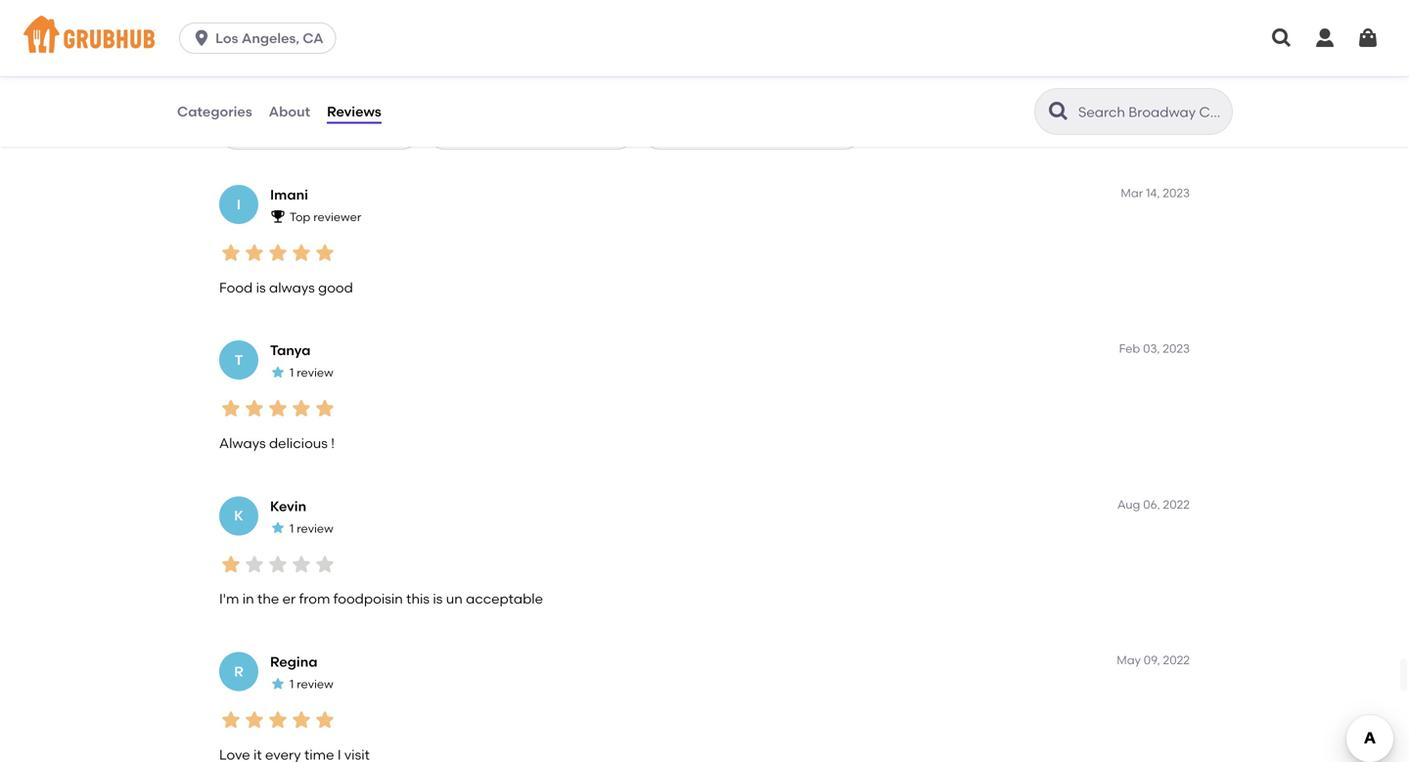 Task type: locate. For each thing, give the bounding box(es) containing it.
food
[[219, 279, 253, 296]]

amazing
[[219, 60, 278, 77]]

star icon image
[[219, 23, 243, 46], [243, 23, 266, 46], [266, 23, 290, 46], [290, 23, 313, 46], [313, 23, 337, 46], [219, 241, 243, 265], [243, 241, 266, 265], [266, 241, 290, 265], [290, 241, 313, 265], [313, 241, 337, 265], [270, 364, 286, 380], [219, 397, 243, 420], [243, 397, 266, 420], [266, 397, 290, 420], [290, 397, 313, 420], [313, 397, 337, 420], [270, 520, 286, 536], [219, 553, 243, 576], [243, 553, 266, 576], [266, 553, 290, 576], [290, 553, 313, 576], [313, 553, 337, 576], [270, 676, 286, 692], [219, 709, 243, 732], [243, 709, 266, 732], [266, 709, 290, 732], [290, 709, 313, 732], [313, 709, 337, 732]]

14,
[[1146, 186, 1160, 200]]

2022 right 06,
[[1163, 497, 1190, 512]]

2 1 from the top
[[290, 521, 294, 536]]

2 vertical spatial 1 review
[[290, 677, 333, 691]]

2023 right 03,
[[1163, 342, 1190, 356]]

the
[[257, 591, 279, 607]]

2022
[[1163, 497, 1190, 512], [1163, 653, 1190, 667]]

1 2023 from the top
[[1163, 186, 1190, 200]]

3 flavor sizzling rice soup button
[[219, 114, 420, 150]]

1 vertical spatial 2022
[[1163, 653, 1190, 667]]

is right food
[[256, 279, 266, 296]]

er
[[282, 591, 296, 607]]

good
[[318, 279, 353, 296]]

mar
[[1121, 186, 1143, 200]]

feb 03, 2023
[[1119, 342, 1190, 356]]

2 2023 from the top
[[1163, 342, 1190, 356]]

1 for tanya
[[290, 366, 294, 380]]

los angeles, ca
[[215, 30, 324, 46]]

top
[[290, 210, 311, 224]]

ordered:
[[257, 94, 305, 108]]

2023 right 14,
[[1163, 186, 1190, 200]]

1 review down kevin
[[290, 521, 333, 536]]

1 vertical spatial 1 review
[[290, 521, 333, 536]]

food is always good
[[219, 279, 353, 296]]

i'm
[[219, 591, 239, 607]]

regina
[[270, 654, 318, 670]]

always delicious !
[[219, 435, 335, 452]]

0 vertical spatial review
[[297, 366, 333, 380]]

1 horizontal spatial is
[[433, 591, 443, 607]]

search icon image
[[1047, 100, 1071, 123]]

1 review down tanya
[[290, 366, 333, 380]]

3 1 review from the top
[[290, 677, 333, 691]]

david ordered:
[[219, 94, 305, 108]]

3 1 from the top
[[290, 677, 294, 691]]

sizzling
[[283, 125, 324, 139]]

1 2022 from the top
[[1163, 497, 1190, 512]]

1 vertical spatial review
[[297, 521, 333, 536]]

2 vertical spatial 1
[[290, 677, 294, 691]]

aug 06, 2022
[[1117, 497, 1190, 512]]

angeles,
[[242, 30, 299, 46]]

svg image
[[1270, 26, 1294, 50], [1313, 26, 1337, 50], [192, 28, 211, 48]]

1 down tanya
[[290, 366, 294, 380]]

2022 for kevin
[[1163, 497, 1190, 512]]

0 vertical spatial 2022
[[1163, 497, 1190, 512]]

1 review from the top
[[297, 366, 333, 380]]

1 1 from the top
[[290, 366, 294, 380]]

r
[[234, 663, 243, 680]]

2022 right the 09,
[[1163, 653, 1190, 667]]

0 vertical spatial 1
[[290, 366, 294, 380]]

0 vertical spatial 1 review
[[290, 366, 333, 380]]

soup
[[354, 125, 383, 139]]

0 horizontal spatial svg image
[[192, 28, 211, 48]]

0 vertical spatial 2023
[[1163, 186, 1190, 200]]

2 1 review from the top
[[290, 521, 333, 536]]

1 vertical spatial 1
[[290, 521, 294, 536]]

1 review for tanya
[[290, 366, 333, 380]]

always
[[269, 279, 315, 296]]

1 1 review from the top
[[290, 366, 333, 380]]

2022 for regina
[[1163, 653, 1190, 667]]

1
[[290, 366, 294, 380], [290, 521, 294, 536], [290, 677, 294, 691]]

1 horizontal spatial svg image
[[1270, 26, 1294, 50]]

food!
[[343, 60, 377, 77]]

1 vertical spatial 2023
[[1163, 342, 1190, 356]]

foodpoisin
[[333, 591, 403, 607]]

feb
[[1119, 342, 1140, 356]]

is left un
[[433, 591, 443, 607]]

acceptable
[[466, 591, 543, 607]]

los
[[215, 30, 238, 46]]

2 2022 from the top
[[1163, 653, 1190, 667]]

0 vertical spatial is
[[256, 279, 266, 296]]

aug
[[1117, 497, 1140, 512]]

1 down kevin
[[290, 521, 294, 536]]

2 review from the top
[[297, 521, 333, 536]]

reviews
[[327, 103, 381, 120]]

1 review down regina
[[290, 677, 333, 691]]

1 down regina
[[290, 677, 294, 691]]

rice
[[327, 125, 351, 139]]

review for regina
[[297, 677, 333, 691]]

review down regina
[[297, 677, 333, 691]]

review down kevin
[[297, 521, 333, 536]]

0 horizontal spatial is
[[256, 279, 266, 296]]

2023
[[1163, 186, 1190, 200], [1163, 342, 1190, 356]]

this
[[406, 591, 430, 607]]

1 for regina
[[290, 677, 294, 691]]

un
[[446, 591, 463, 607]]

1 review for regina
[[290, 677, 333, 691]]

review
[[297, 366, 333, 380], [297, 521, 333, 536], [297, 677, 333, 691]]

3 review from the top
[[297, 677, 333, 691]]

review down tanya
[[297, 366, 333, 380]]

is
[[256, 279, 266, 296], [433, 591, 443, 607]]

2 vertical spatial review
[[297, 677, 333, 691]]

ca
[[303, 30, 324, 46]]

review for tanya
[[297, 366, 333, 380]]

kevin
[[270, 498, 306, 515]]

david
[[219, 94, 254, 108]]

may 09, 2022
[[1117, 653, 1190, 667]]

top reviewer
[[290, 210, 361, 224]]

k
[[234, 508, 243, 524]]

1 review for kevin
[[290, 521, 333, 536]]

1 review
[[290, 366, 333, 380], [290, 521, 333, 536], [290, 677, 333, 691]]



Task type: describe. For each thing, give the bounding box(es) containing it.
tanya
[[270, 342, 311, 359]]

3 flavor sizzling rice soup
[[236, 125, 383, 139]]

t
[[235, 352, 243, 368]]

trophy icon image
[[270, 209, 286, 224]]

i
[[237, 196, 241, 213]]

in
[[242, 591, 254, 607]]

categories button
[[176, 76, 253, 147]]

1 for kevin
[[290, 521, 294, 536]]

about
[[269, 103, 310, 120]]

los angeles, ca button
[[179, 23, 344, 54]]

2023 for food is always good
[[1163, 186, 1190, 200]]

03,
[[1143, 342, 1160, 356]]

main navigation navigation
[[0, 0, 1409, 76]]

Search Broadway Cuisine search field
[[1076, 103, 1226, 121]]

06,
[[1143, 497, 1160, 512]]

amazing
[[281, 60, 339, 77]]

i'm in the er from foodpoisin this is un acceptable
[[219, 591, 543, 607]]

2 horizontal spatial svg image
[[1313, 26, 1337, 50]]

love
[[380, 60, 411, 77]]

may
[[1117, 653, 1141, 667]]

categories
[[177, 103, 252, 120]]

!
[[331, 435, 335, 452]]

from
[[299, 591, 330, 607]]

svg image inside los angeles, ca button
[[192, 28, 211, 48]]

always
[[219, 435, 266, 452]]

svg image
[[1356, 26, 1380, 50]]

about button
[[268, 76, 311, 147]]

delicious
[[269, 435, 328, 452]]

3
[[236, 125, 243, 139]]

flavor
[[245, 125, 280, 139]]

1 vertical spatial is
[[433, 591, 443, 607]]

it!!
[[414, 60, 430, 77]]

reviewer
[[313, 210, 361, 224]]

reviews button
[[326, 76, 382, 147]]

imani
[[270, 186, 308, 203]]

amazing amazing food! love it!!
[[219, 60, 430, 77]]

review for kevin
[[297, 521, 333, 536]]

mar 14, 2023
[[1121, 186, 1190, 200]]

09,
[[1144, 653, 1160, 667]]

2023 for always delicious !
[[1163, 342, 1190, 356]]



Task type: vqa. For each thing, say whether or not it's contained in the screenshot.
Fast
no



